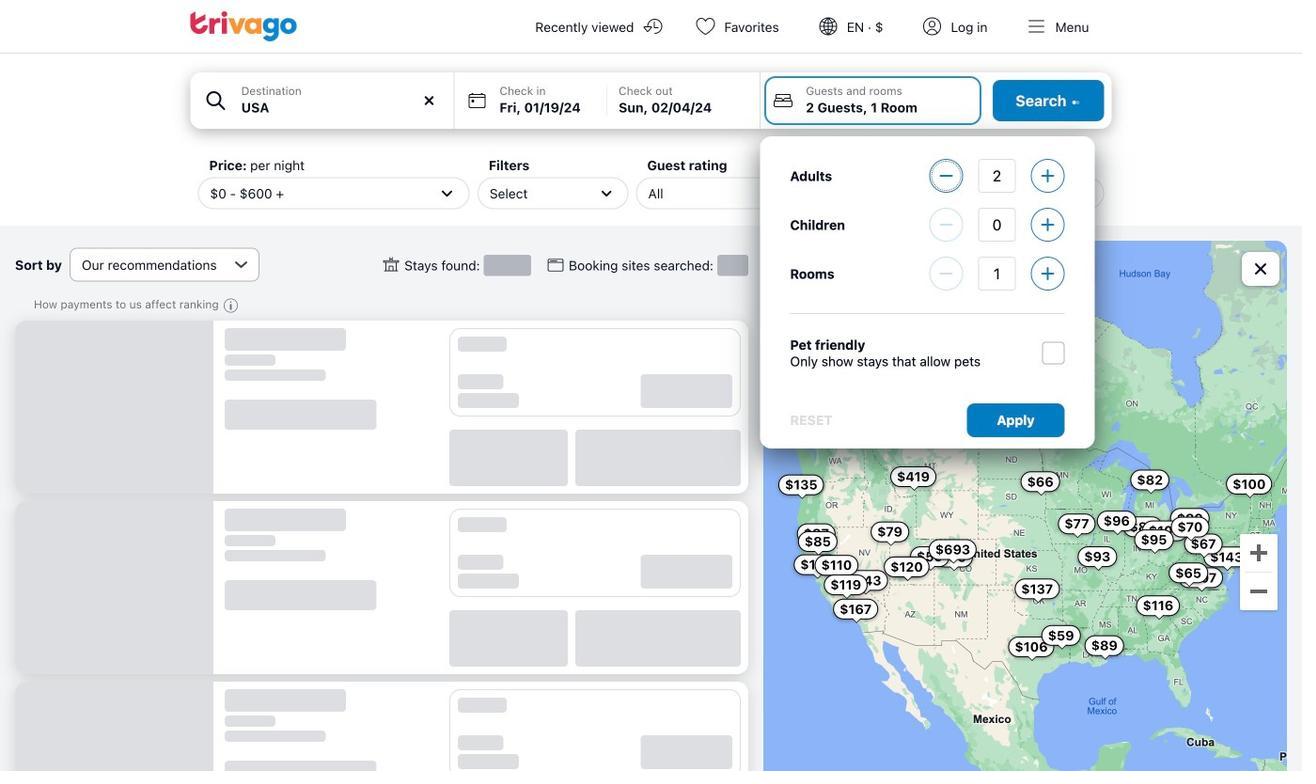 Task type: describe. For each thing, give the bounding box(es) containing it.
less image for more image
[[931, 258, 963, 290]]

Where to? search field
[[241, 98, 442, 118]]

map region
[[764, 241, 1288, 771]]

trivago logo image
[[190, 11, 298, 41]]



Task type: vqa. For each thing, say whether or not it's contained in the screenshot.
1st less image from the top of the page
yes



Task type: locate. For each thing, give the bounding box(es) containing it.
None number field
[[979, 159, 1016, 193], [979, 208, 1016, 242], [979, 257, 1016, 291], [979, 159, 1016, 193], [979, 208, 1016, 242], [979, 257, 1016, 291]]

less image down less icon
[[931, 258, 963, 290]]

1 vertical spatial less image
[[931, 258, 963, 290]]

clear image
[[421, 92, 438, 109]]

0 vertical spatial less image
[[931, 160, 963, 192]]

less image
[[931, 209, 963, 241]]

2 more image from the top
[[1032, 209, 1064, 241]]

more image
[[1032, 160, 1064, 192], [1032, 209, 1064, 241]]

None field
[[190, 72, 454, 129]]

1 more image from the top
[[1032, 160, 1064, 192]]

less image
[[931, 160, 963, 192], [931, 258, 963, 290]]

None checkbox
[[1043, 342, 1065, 364]]

more image
[[1032, 258, 1064, 290]]

1 less image from the top
[[931, 160, 963, 192]]

0 vertical spatial more image
[[1032, 160, 1064, 192]]

1 vertical spatial more image
[[1032, 209, 1064, 241]]

2 less image from the top
[[931, 258, 963, 290]]

less image for second more icon from the bottom of the page
[[931, 160, 963, 192]]

less image up less icon
[[931, 160, 963, 192]]



